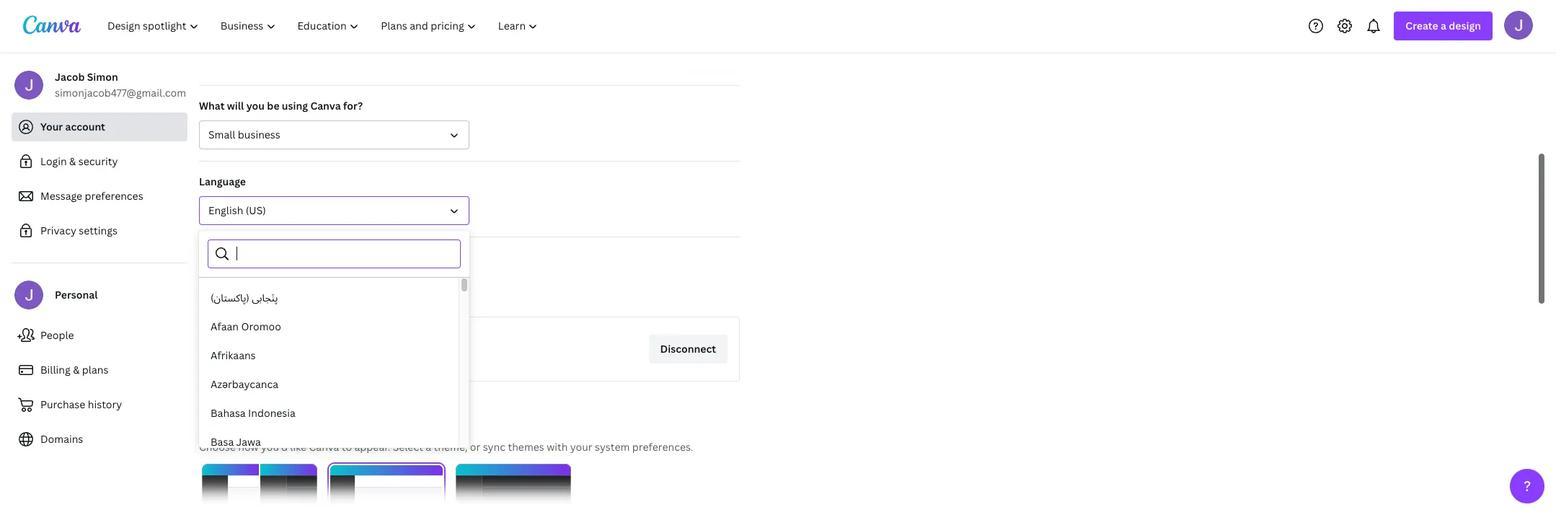 Task type: locate. For each thing, give the bounding box(es) containing it.
to left "appear."
[[342, 440, 352, 454]]

with
[[547, 440, 568, 454]]

english
[[209, 203, 243, 217]]

how
[[238, 440, 259, 454]]

& left plans
[[73, 363, 80, 377]]

small
[[209, 128, 236, 141]]

0 vertical spatial canva
[[311, 99, 341, 113]]

bahasa indonesia option
[[199, 399, 459, 428]]

accounts
[[287, 250, 332, 264]]

privacy
[[40, 224, 76, 237]]

to left 'log'
[[305, 290, 316, 304]]

login
[[40, 154, 67, 168]]

billing & plans link
[[12, 356, 188, 385]]

afrikaans option
[[199, 341, 459, 370]]

a
[[1442, 19, 1447, 32], [426, 440, 432, 454]]

edit
[[701, 52, 721, 66]]

None button
[[202, 464, 317, 515], [329, 464, 444, 515], [456, 464, 571, 515], [202, 464, 317, 515], [329, 464, 444, 515], [456, 464, 571, 515]]

message
[[40, 189, 82, 203]]

0 vertical spatial a
[[1442, 19, 1447, 32]]

choose
[[199, 440, 236, 454]]

appear.
[[355, 440, 390, 454]]

a inside theme choose how you'd like canva to appear. select a theme, or sync themes with your system preferences.
[[426, 440, 432, 454]]

you
[[247, 99, 265, 113], [265, 290, 283, 304]]

purchase history
[[40, 398, 122, 411]]

to
[[305, 290, 316, 304], [347, 290, 357, 304], [342, 440, 352, 454]]

پن٘جابی (پاکستان) option
[[199, 284, 459, 312]]

jacob simon simonjacob477@gmail.com
[[55, 70, 186, 100]]

1 vertical spatial a
[[426, 440, 432, 454]]

afrikaans button
[[199, 341, 459, 370]]

a inside create a design dropdown button
[[1442, 19, 1447, 32]]

your account link
[[12, 113, 188, 141]]

& right login
[[69, 154, 76, 168]]

preferences.
[[633, 440, 694, 454]]

people
[[40, 328, 74, 342]]

azərbaycanca button
[[199, 370, 459, 399]]

social
[[256, 250, 284, 264]]

basa
[[211, 435, 234, 449]]

1 vertical spatial you
[[265, 290, 283, 304]]

small business
[[209, 128, 281, 141]]

a left design on the top of the page
[[1442, 19, 1447, 32]]

connected
[[199, 250, 253, 264]]

in
[[335, 290, 344, 304]]

canva for theme
[[309, 440, 339, 454]]

create
[[1406, 19, 1439, 32]]

0 vertical spatial you
[[247, 99, 265, 113]]

0 vertical spatial &
[[69, 154, 76, 168]]

2 vertical spatial canva
[[309, 440, 339, 454]]

login & security link
[[12, 147, 188, 176]]

None search field
[[237, 240, 452, 268]]

you left be on the left of page
[[247, 99, 265, 113]]

1 horizontal spatial a
[[1442, 19, 1447, 32]]

account
[[65, 120, 105, 133]]

0 horizontal spatial a
[[426, 440, 432, 454]]

canva left for?
[[311, 99, 341, 113]]

canva inside theme choose how you'd like canva to appear. select a theme, or sync themes with your system preferences.
[[309, 440, 339, 454]]

google
[[263, 335, 298, 349]]

(us)
[[246, 203, 266, 217]]

jawa
[[236, 435, 261, 449]]

oromoo
[[241, 320, 281, 333]]

language: english (us) list box
[[199, 284, 459, 515]]

canva right in
[[360, 290, 390, 304]]

1 vertical spatial &
[[73, 363, 80, 377]]

1 vertical spatial canva
[[360, 290, 390, 304]]

a right select
[[426, 440, 432, 454]]

indonesia
[[248, 406, 296, 420]]

& for login
[[69, 154, 76, 168]]

you for will
[[247, 99, 265, 113]]

will
[[227, 99, 244, 113]]

jacob simon image
[[1505, 10, 1534, 39]]

to right in
[[347, 290, 357, 304]]

canva right like
[[309, 440, 339, 454]]

Small business button
[[199, 120, 470, 149]]

canva
[[311, 99, 341, 113], [360, 290, 390, 304], [309, 440, 339, 454]]

your account
[[40, 120, 105, 133]]

bahasa indonesia button
[[199, 399, 459, 428]]

you left use
[[265, 290, 283, 304]]

that
[[243, 290, 263, 304]]

plans
[[82, 363, 109, 377]]

&
[[69, 154, 76, 168], [73, 363, 80, 377]]

azərbaycanca option
[[199, 370, 459, 399]]

sync
[[483, 440, 506, 454]]

disconnect
[[661, 342, 716, 356]]

be
[[267, 99, 280, 113]]

afaan oromoo button
[[199, 312, 459, 341]]

or
[[470, 440, 481, 454]]

jacob
[[55, 70, 85, 84]]

Language: English (US) button
[[199, 196, 470, 225]]

system
[[595, 440, 630, 454]]

privacy settings
[[40, 224, 118, 237]]

basa jawa option
[[199, 428, 459, 457]]

themes
[[508, 440, 545, 454]]

top level navigation element
[[98, 12, 551, 40]]

use
[[286, 290, 303, 304]]

theme,
[[434, 440, 468, 454]]



Task type: vqa. For each thing, say whether or not it's contained in the screenshot.
studio
no



Task type: describe. For each thing, give the bounding box(es) containing it.
message preferences
[[40, 189, 143, 203]]

history
[[88, 398, 122, 411]]

settings
[[79, 224, 118, 237]]

domains
[[40, 432, 83, 446]]

design
[[1450, 19, 1482, 32]]

purchase history link
[[12, 390, 188, 419]]

people link
[[12, 321, 188, 350]]

you for that
[[265, 290, 283, 304]]

simon
[[87, 70, 118, 84]]

basa jawa
[[211, 435, 261, 449]]

preferences
[[85, 189, 143, 203]]

select
[[393, 440, 423, 454]]

services that you use to log in to canva
[[199, 290, 390, 304]]

services
[[199, 290, 240, 304]]

using
[[282, 99, 308, 113]]

theme
[[199, 416, 242, 434]]

your
[[570, 440, 593, 454]]

for?
[[343, 99, 363, 113]]

afaan oromoo
[[211, 320, 281, 333]]

simonjacob477@gmail.com
[[55, 86, 186, 100]]

پن٘جابی
[[252, 291, 278, 304]]

like
[[290, 440, 307, 454]]

security
[[79, 154, 118, 168]]

connected social accounts
[[199, 250, 332, 264]]

canva for what
[[311, 99, 341, 113]]

afrikaans
[[211, 348, 256, 362]]

business
[[238, 128, 281, 141]]

domains link
[[12, 425, 188, 454]]

پن٘جابی (پاکستان) button
[[199, 284, 459, 312]]

privacy settings link
[[12, 216, 188, 245]]

disconnect button
[[649, 335, 728, 364]]

login & security
[[40, 154, 118, 168]]

basa jawa button
[[199, 428, 459, 457]]

personal
[[55, 288, 98, 302]]

edit button
[[683, 45, 740, 74]]

what
[[199, 99, 225, 113]]

english (us)
[[209, 203, 266, 217]]

afaan
[[211, 320, 239, 333]]

(پاکستان)
[[211, 291, 250, 304]]

bahasa indonesia
[[211, 406, 296, 420]]

create a design button
[[1395, 12, 1493, 40]]

your
[[40, 120, 63, 133]]

billing & plans
[[40, 363, 109, 377]]

what will you be using canva for?
[[199, 99, 363, 113]]

afaan oromoo option
[[199, 312, 459, 341]]

create a design
[[1406, 19, 1482, 32]]

billing
[[40, 363, 71, 377]]

language
[[199, 175, 246, 188]]

theme choose how you'd like canva to appear. select a theme, or sync themes with your system preferences.
[[199, 416, 694, 454]]

message preferences link
[[12, 182, 188, 211]]

you'd
[[261, 440, 288, 454]]

bahasa
[[211, 406, 246, 420]]

& for billing
[[73, 363, 80, 377]]

پن٘جابی (پاکستان)
[[211, 291, 278, 304]]

to inside theme choose how you'd like canva to appear. select a theme, or sync themes with your system preferences.
[[342, 440, 352, 454]]

log
[[318, 290, 333, 304]]

purchase
[[40, 398, 85, 411]]



